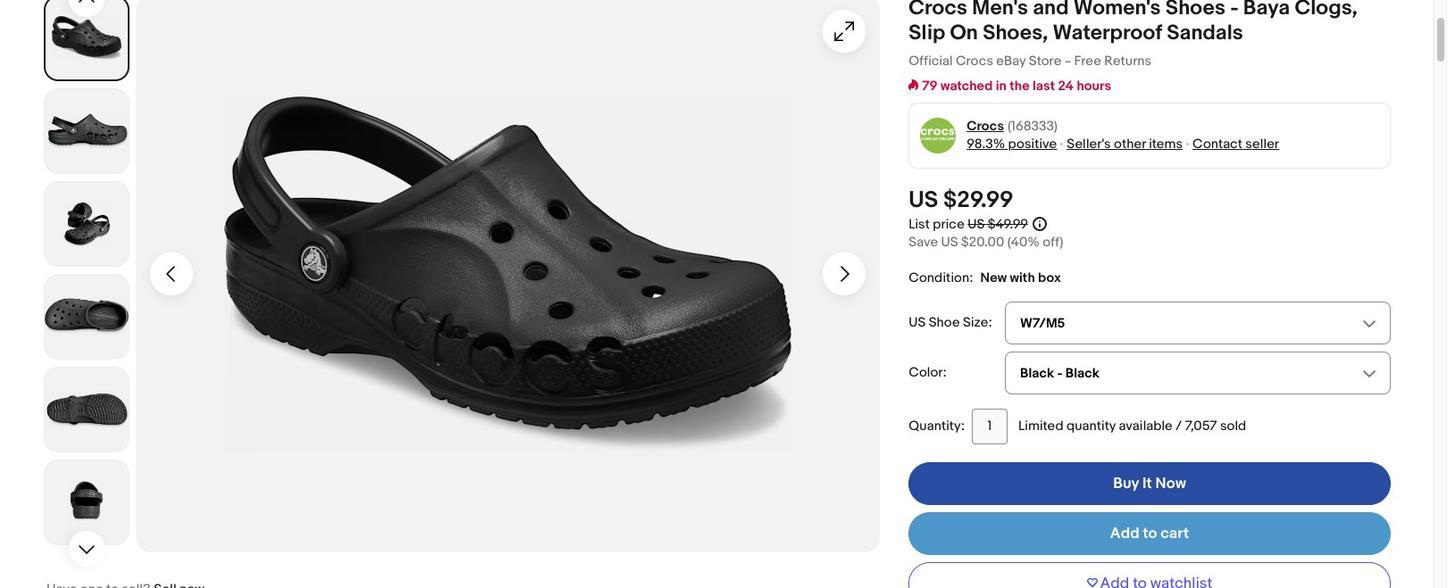 Task type: locate. For each thing, give the bounding box(es) containing it.
list
[[909, 216, 930, 233]]

crocs (168333)
[[967, 118, 1058, 135]]

men's
[[972, 0, 1028, 20]]

crocs for men's
[[909, 0, 968, 20]]

crocs
[[909, 0, 968, 20], [956, 52, 994, 69], [967, 118, 1004, 135]]

1 vertical spatial crocs
[[956, 52, 994, 69]]

contact seller
[[1193, 135, 1279, 152]]

waterproof
[[1053, 20, 1162, 45]]

limited
[[1019, 418, 1064, 435]]

us up $20.00
[[968, 216, 985, 233]]

shoe
[[929, 314, 960, 331]]

crocs up 98.3%
[[967, 118, 1004, 135]]

box
[[1038, 269, 1061, 286]]

2 vertical spatial crocs
[[967, 118, 1004, 135]]

seller's
[[1067, 135, 1111, 152]]

off)
[[1043, 234, 1064, 251]]

baya
[[1244, 0, 1290, 20]]

seller's other items
[[1067, 135, 1183, 152]]

new
[[980, 269, 1007, 286]]

size
[[963, 314, 988, 331]]

seller
[[1246, 135, 1279, 152]]

add to cart link
[[909, 512, 1391, 555]]

save us $20.00 (40% off)
[[909, 234, 1064, 251]]

color
[[909, 364, 943, 381]]

us
[[909, 186, 938, 214], [968, 216, 985, 233], [941, 234, 958, 251], [909, 314, 926, 331]]

items
[[1149, 135, 1183, 152]]

buy it now
[[1113, 475, 1186, 493]]

women's
[[1074, 0, 1161, 20]]

picture 11 of 96 image
[[45, 368, 129, 452]]

98.3%
[[967, 135, 1005, 152]]

0 vertical spatial crocs
[[909, 0, 968, 20]]

add to cart
[[1110, 525, 1189, 543]]

crocs up watched
[[956, 52, 994, 69]]

official
[[909, 52, 953, 69]]

shoes,
[[983, 20, 1048, 45]]

/
[[1176, 418, 1182, 435]]

last
[[1033, 77, 1055, 94]]

hours
[[1077, 77, 1112, 94]]

quantity:
[[909, 418, 965, 435]]

free
[[1074, 52, 1102, 69]]

store
[[1029, 52, 1062, 69]]

sold
[[1220, 418, 1247, 435]]

condition:
[[909, 269, 973, 286]]

crocs up official
[[909, 0, 968, 20]]

contact
[[1193, 135, 1243, 152]]

it
[[1143, 475, 1152, 493]]

seller's other items link
[[1067, 135, 1183, 152]]

7,057
[[1185, 418, 1217, 435]]

condition: new with box
[[909, 269, 1061, 286]]

us $29.99
[[909, 186, 1014, 214]]

add
[[1110, 525, 1140, 543]]

buy it now link
[[909, 462, 1391, 505]]



Task type: vqa. For each thing, say whether or not it's contained in the screenshot.
On
yes



Task type: describe. For each thing, give the bounding box(es) containing it.
the
[[1010, 77, 1030, 94]]

available
[[1119, 418, 1173, 435]]

list price us $49.99
[[909, 216, 1028, 233]]

now
[[1156, 475, 1186, 493]]

positive
[[1008, 135, 1057, 152]]

us shoe size
[[909, 314, 988, 331]]

crocs men's and women's shoes - baya clogs, slip on shoes, waterproof sandals official crocs ebay store – free returns
[[909, 0, 1358, 69]]

-
[[1230, 0, 1239, 20]]

98.3% positive link
[[967, 135, 1057, 152]]

contact seller link
[[1193, 135, 1279, 152]]

returns
[[1105, 52, 1152, 69]]

picture 8 of 96 image
[[45, 89, 129, 173]]

shoes
[[1166, 0, 1226, 20]]

crocs men's and women's shoes - baya clogs, slip on shoes, waterproof sandals - picture 7 of 96 image
[[136, 0, 881, 553]]

$20.00
[[961, 234, 1005, 251]]

picture 7 of 96 image
[[46, 0, 128, 79]]

watched
[[941, 77, 993, 94]]

$49.99
[[988, 216, 1028, 233]]

us left the shoe
[[909, 314, 926, 331]]

24
[[1058, 77, 1074, 94]]

79
[[922, 77, 938, 94]]

buy
[[1113, 475, 1139, 493]]

slip
[[909, 20, 946, 45]]

us up list
[[909, 186, 938, 214]]

picture 10 of 96 image
[[45, 275, 129, 359]]

and
[[1033, 0, 1069, 20]]

to
[[1143, 525, 1157, 543]]

on
[[950, 20, 978, 45]]

with
[[1010, 269, 1035, 286]]

79 watched in the last 24 hours
[[922, 77, 1112, 94]]

quantity
[[1067, 418, 1116, 435]]

sandals
[[1167, 20, 1243, 45]]

cart
[[1161, 525, 1189, 543]]

ebay
[[997, 52, 1026, 69]]

limited quantity available / 7,057 sold
[[1019, 418, 1247, 435]]

Quantity: text field
[[972, 409, 1008, 445]]

crocs image
[[920, 117, 957, 154]]

clogs,
[[1295, 0, 1358, 20]]

save
[[909, 234, 938, 251]]

crocs for (168333)
[[967, 118, 1004, 135]]

$29.99
[[943, 186, 1014, 214]]

in
[[996, 77, 1007, 94]]

(168333)
[[1008, 118, 1058, 135]]

(40%
[[1008, 234, 1040, 251]]

–
[[1065, 52, 1071, 69]]

crocs link
[[967, 118, 1004, 135]]

picture 12 of 96 image
[[45, 461, 129, 545]]

price
[[933, 216, 965, 233]]

picture 9 of 96 image
[[45, 182, 129, 266]]

98.3% positive
[[967, 135, 1057, 152]]

other
[[1114, 135, 1146, 152]]

us down price
[[941, 234, 958, 251]]



